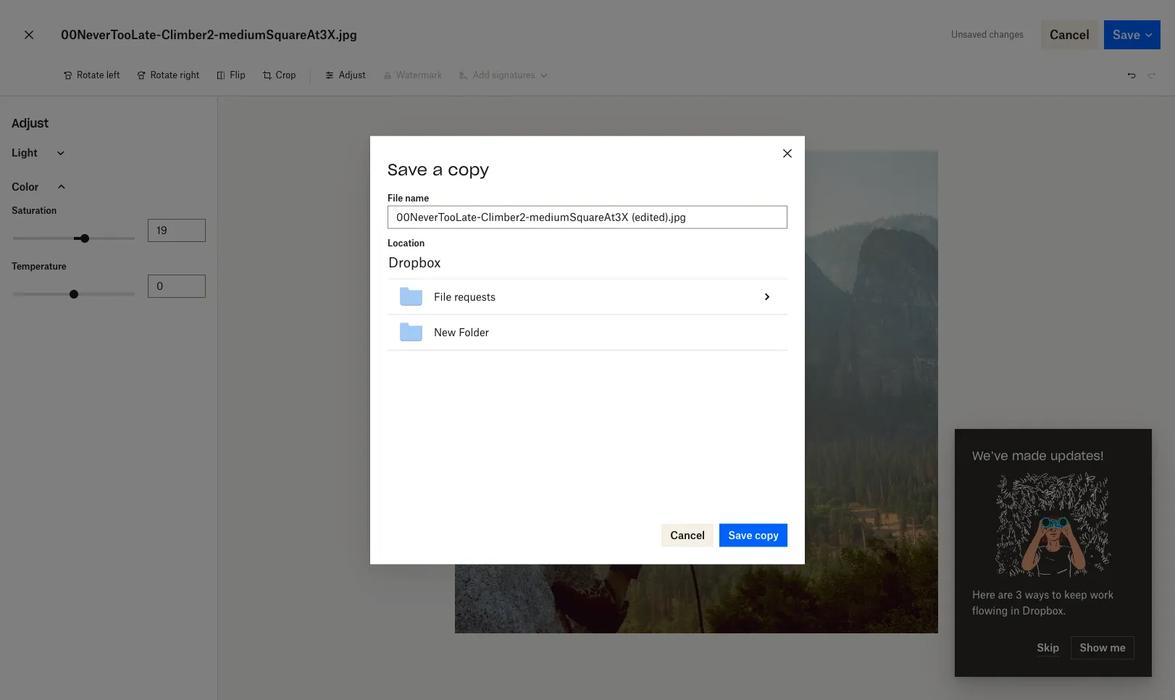 Task type: locate. For each thing, give the bounding box(es) containing it.
unsaved changes
[[952, 29, 1024, 40]]

1 horizontal spatial save
[[729, 529, 753, 541]]

save a copy
[[388, 159, 489, 180]]

flowing
[[973, 604, 1008, 617]]

save for save copy
[[729, 529, 753, 541]]

ways
[[1025, 589, 1050, 601]]

changes
[[990, 29, 1024, 40]]

list box containing file requests
[[388, 280, 788, 506]]

0 vertical spatial save
[[388, 159, 428, 180]]

0 vertical spatial copy
[[448, 159, 489, 180]]

here
[[973, 589, 996, 601]]

0 horizontal spatial file
[[388, 193, 403, 203]]

we've made updates!
[[973, 449, 1105, 463]]

1 vertical spatial save
[[729, 529, 753, 541]]

1 horizontal spatial copy
[[755, 529, 779, 541]]

file left requests
[[434, 290, 452, 303]]

made
[[1012, 449, 1047, 463]]

template stateless image
[[759, 288, 777, 306]]

cancel
[[671, 529, 705, 541]]

requests
[[454, 290, 496, 303]]

file left "name"
[[388, 193, 403, 203]]

list box
[[388, 280, 788, 506]]

list box inside save a copy dialog
[[388, 280, 788, 506]]

new folder
[[434, 326, 489, 338]]

folder
[[459, 326, 489, 338]]

save up file name
[[388, 159, 428, 180]]

mediumsquareat3x.jpg
[[219, 28, 357, 42]]

in
[[1011, 604, 1020, 617]]

0 horizontal spatial save
[[388, 159, 428, 180]]

copy
[[448, 159, 489, 180], [755, 529, 779, 541]]

location
[[388, 237, 425, 248]]

file for file requests
[[434, 290, 452, 303]]

0 vertical spatial file
[[388, 193, 403, 203]]

are
[[998, 589, 1014, 601]]

work
[[1090, 589, 1114, 601]]

file name
[[388, 193, 429, 203]]

1 horizontal spatial file
[[434, 290, 452, 303]]

save a copy dialog
[[370, 136, 805, 564]]

here are 3 ways to keep work flowing in dropbox.
[[973, 589, 1114, 617]]

color button
[[0, 170, 217, 204]]

1 vertical spatial copy
[[755, 529, 779, 541]]

file inside option
[[434, 290, 452, 303]]

3
[[1016, 589, 1023, 601]]

cancel button
[[662, 524, 714, 547]]

dropbox
[[389, 254, 441, 270]]

save right cancel
[[729, 529, 753, 541]]

new
[[434, 326, 456, 338]]

save copy
[[729, 529, 779, 541]]

new folder option
[[388, 315, 788, 351]]

save inside button
[[729, 529, 753, 541]]

file
[[388, 193, 403, 203], [434, 290, 452, 303]]

save for save a copy
[[388, 159, 428, 180]]

file for file name
[[388, 193, 403, 203]]

1 vertical spatial file
[[434, 290, 452, 303]]

file requests option
[[388, 280, 788, 315]]

save
[[388, 159, 428, 180], [729, 529, 753, 541]]

New name for the copy of the file text field
[[396, 209, 779, 225]]



Task type: vqa. For each thing, say whether or not it's contained in the screenshot.
of
no



Task type: describe. For each thing, give the bounding box(es) containing it.
adjust
[[12, 116, 49, 130]]

climber2-
[[161, 28, 219, 42]]

color
[[12, 180, 39, 192]]

saturation
[[12, 205, 57, 216]]

name
[[405, 193, 429, 203]]

00nevertoolate-climber2-mediumsquareat3x.jpg
[[61, 28, 357, 42]]

save copy button
[[720, 524, 788, 547]]

Temperature range field
[[13, 293, 135, 296]]

we've
[[973, 449, 1009, 463]]

temperature
[[12, 261, 67, 272]]

Saturation range field
[[13, 237, 135, 240]]

Saturation number field
[[157, 223, 197, 238]]

Temperature number field
[[157, 278, 197, 294]]

a
[[433, 159, 443, 180]]

copy inside button
[[755, 529, 779, 541]]

00nevertoolate-
[[61, 28, 161, 42]]

0 horizontal spatial copy
[[448, 159, 489, 180]]

to
[[1052, 589, 1062, 601]]

updates!
[[1051, 449, 1105, 463]]

close image
[[20, 23, 38, 46]]

keep
[[1065, 589, 1088, 601]]

file requests
[[434, 290, 496, 303]]

dropbox.
[[1023, 604, 1066, 617]]

unsaved
[[952, 29, 987, 40]]



